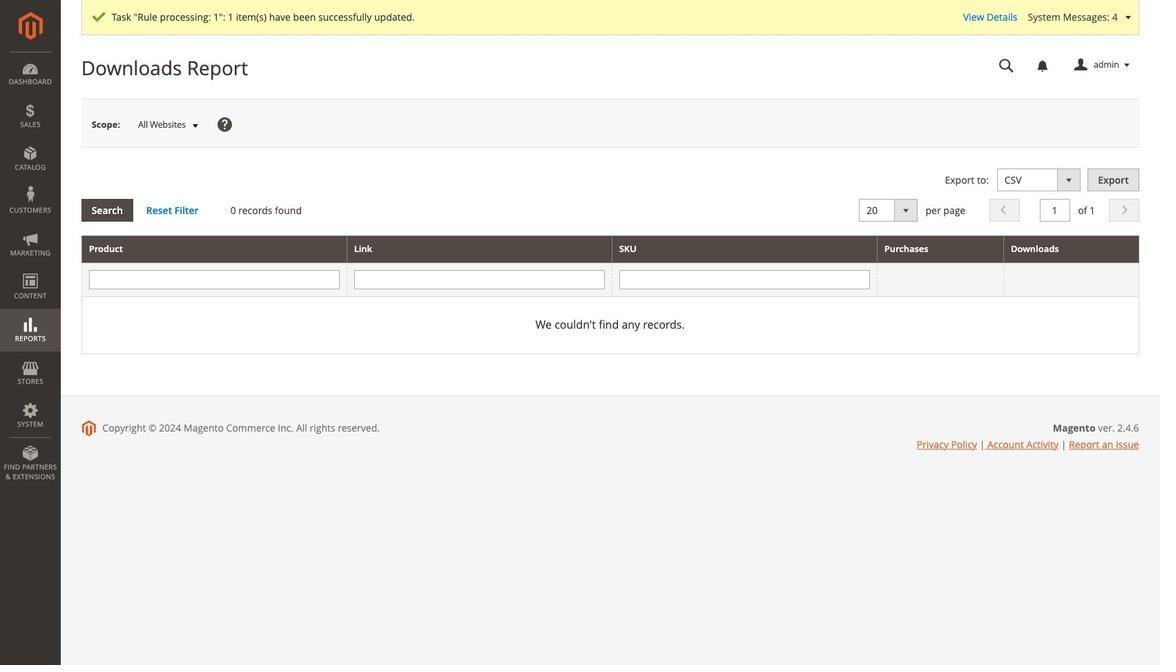 Task type: locate. For each thing, give the bounding box(es) containing it.
None text field
[[620, 270, 870, 289]]

menu bar
[[0, 52, 61, 489]]

None text field
[[990, 53, 1024, 77], [1040, 199, 1071, 222], [89, 270, 340, 289], [354, 270, 605, 289], [990, 53, 1024, 77], [1040, 199, 1071, 222], [89, 270, 340, 289], [354, 270, 605, 289]]



Task type: describe. For each thing, give the bounding box(es) containing it.
magento admin panel image
[[18, 12, 42, 40]]



